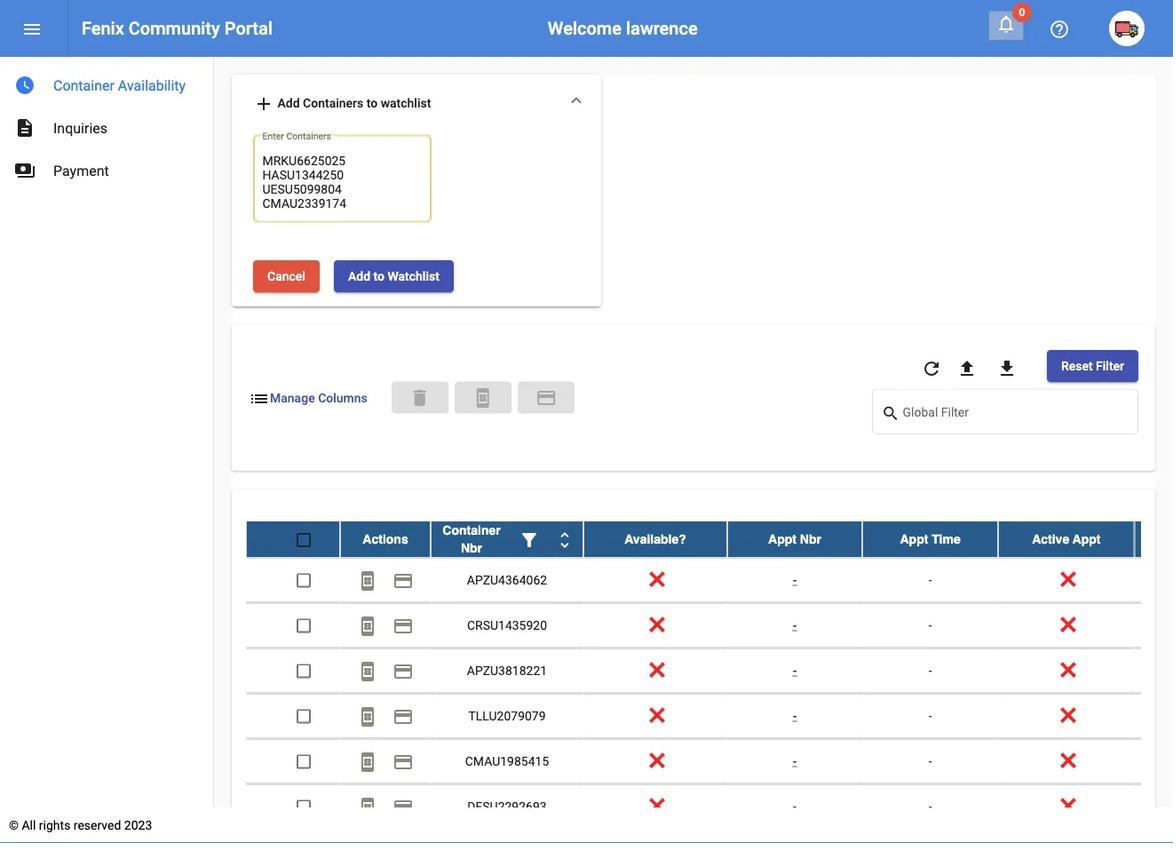 Task type: describe. For each thing, give the bounding box(es) containing it.
add add containers to watchlist
[[253, 93, 431, 114]]

book_online for tllu2079079
[[357, 706, 378, 727]]

refresh
[[921, 358, 943, 379]]

- link for dfsu2292693
[[793, 799, 797, 813]]

book_online button for apzu3818221
[[350, 652, 386, 688]]

no color image inside unfold_more button
[[554, 529, 576, 550]]

reserved
[[74, 818, 121, 832]]

add inside button
[[348, 269, 370, 283]]

payment button for dfsu2292693
[[386, 788, 421, 824]]

menu button
[[14, 11, 50, 46]]

no color image containing payments
[[14, 160, 36, 181]]

portal
[[225, 18, 273, 39]]

payment for apzu4364062
[[393, 570, 414, 591]]

- link for crsu1435920
[[793, 617, 797, 632]]

payment for apzu3818221
[[393, 660, 414, 682]]

fenix community portal
[[82, 18, 273, 39]]

book_online for apzu3818221
[[357, 660, 378, 682]]

watchlist
[[381, 96, 431, 110]]

payment button for apzu3818221
[[386, 652, 421, 688]]

book_online for cmau1985415
[[357, 751, 378, 772]]

no color image containing add
[[253, 93, 275, 114]]

no color image inside menu button
[[21, 18, 43, 40]]

payment for tllu2079079
[[393, 706, 414, 727]]

no color image inside filter_alt popup button
[[519, 529, 540, 550]]

watch_later
[[14, 75, 36, 96]]

containers
[[303, 96, 364, 110]]

manage
[[270, 391, 315, 405]]

unfold_more
[[554, 529, 576, 550]]

6 row from the top
[[246, 739, 1174, 784]]

cell for tllu2079079
[[1135, 693, 1174, 738]]

appt for appt nbr
[[768, 532, 797, 546]]

add to watchlist button
[[334, 260, 454, 292]]

no color image inside 'file_download' button
[[997, 358, 1018, 379]]

filter
[[1096, 358, 1125, 373]]

no color image inside file_upload button
[[957, 358, 978, 379]]

2 column header from the left
[[1135, 521, 1174, 556]]

cell for crsu1435920
[[1135, 603, 1174, 647]]

add
[[253, 93, 275, 114]]

reset
[[1062, 358, 1093, 373]]

book_online button for apzu4364062
[[350, 562, 386, 597]]

welcome
[[548, 18, 622, 39]]

© all rights reserved 2023
[[9, 818, 152, 832]]

no color image containing list
[[249, 388, 270, 409]]

community
[[129, 18, 220, 39]]

lawrence
[[626, 18, 698, 39]]

reset filter button
[[1047, 350, 1139, 382]]

cell for apzu3818221
[[1135, 648, 1174, 692]]

payment for crsu1435920
[[393, 615, 414, 636]]

watchlist
[[388, 269, 440, 283]]

column header containing filter_alt
[[431, 521, 584, 556]]

available? column header
[[584, 521, 728, 556]]

menu
[[21, 18, 43, 40]]

- link for cmau1985415
[[793, 753, 797, 768]]

container nbr
[[443, 523, 501, 555]]

Global Watchlist Filter field
[[903, 408, 1130, 422]]

nbr for appt nbr
[[800, 532, 822, 546]]

add to watchlist
[[348, 269, 440, 283]]

unfold_more button
[[547, 521, 583, 556]]

cmau1985415
[[465, 753, 549, 768]]

active
[[1032, 532, 1070, 546]]

book_online button for crsu1435920
[[350, 607, 386, 643]]

7 row from the top
[[246, 784, 1174, 829]]

cancel
[[267, 269, 306, 283]]

availability
[[118, 77, 186, 94]]

rights
[[39, 818, 70, 832]]

notifications_none button
[[989, 11, 1024, 40]]

2 row from the top
[[246, 557, 1174, 603]]

search
[[882, 404, 900, 422]]

columns
[[318, 391, 368, 405]]

nbr for container nbr
[[461, 540, 482, 555]]

container for nbr
[[443, 523, 501, 537]]

payment for dfsu2292693
[[393, 796, 414, 817]]

fenix
[[82, 18, 124, 39]]

delete
[[410, 388, 431, 409]]



Task type: vqa. For each thing, say whether or not it's contained in the screenshot.
Hold/Permission filter_alt
no



Task type: locate. For each thing, give the bounding box(es) containing it.
2 - link from the top
[[793, 617, 797, 632]]

time
[[932, 532, 961, 546]]

cancel button
[[253, 260, 320, 292]]

- link
[[793, 572, 797, 587], [793, 617, 797, 632], [793, 663, 797, 677], [793, 708, 797, 723], [793, 753, 797, 768], [793, 799, 797, 813]]

add left watchlist
[[348, 269, 370, 283]]

cell for dfsu2292693
[[1135, 784, 1174, 828]]

no color image containing filter_alt
[[519, 529, 540, 550]]

active appt column header
[[999, 521, 1135, 556]]

container left filter_alt popup button
[[443, 523, 501, 537]]

0 horizontal spatial column header
[[431, 521, 584, 556]]

notifications_none
[[996, 13, 1017, 35]]

delete image
[[410, 388, 431, 409]]

appt nbr column header
[[728, 521, 863, 556]]

3 row from the top
[[246, 603, 1174, 648]]

no color image containing watch_later
[[14, 75, 36, 96]]

1 horizontal spatial appt
[[900, 532, 929, 546]]

apzu3818221
[[467, 663, 547, 677]]

to
[[367, 96, 378, 110], [374, 269, 385, 283]]

cell
[[1135, 557, 1174, 602], [1135, 603, 1174, 647], [1135, 648, 1174, 692], [1135, 693, 1174, 738], [1135, 739, 1174, 783], [1135, 784, 1174, 828]]

0 vertical spatial container
[[53, 77, 115, 94]]

no color image containing unfold_more
[[554, 529, 576, 550]]

1 horizontal spatial column header
[[1135, 521, 1174, 556]]

available?
[[625, 532, 687, 546]]

container availability
[[53, 77, 186, 94]]

1 horizontal spatial container
[[443, 523, 501, 537]]

add
[[278, 96, 300, 110], [348, 269, 370, 283]]

grid
[[246, 521, 1174, 843]]

no color image containing file_upload
[[957, 358, 978, 379]]

no color image containing search
[[882, 403, 903, 424]]

no color image inside notifications_none 'popup button'
[[996, 13, 1017, 35]]

1 vertical spatial container
[[443, 523, 501, 537]]

column header
[[431, 521, 584, 556], [1135, 521, 1174, 556]]

payment button for crsu1435920
[[386, 607, 421, 643]]

4 cell from the top
[[1135, 693, 1174, 738]]

4 - link from the top
[[793, 708, 797, 723]]

column header up apzu4364062
[[431, 521, 584, 556]]

payment
[[536, 388, 557, 409], [393, 570, 414, 591], [393, 615, 414, 636], [393, 660, 414, 682], [393, 706, 414, 727], [393, 751, 414, 772], [393, 796, 414, 817]]

no color image containing help_outline
[[1049, 18, 1070, 40]]

5 cell from the top
[[1135, 739, 1174, 783]]

appt for appt time
[[900, 532, 929, 546]]

book_online
[[473, 388, 494, 409], [357, 570, 378, 591], [357, 615, 378, 636], [357, 660, 378, 682], [357, 706, 378, 727], [357, 751, 378, 772], [357, 796, 378, 817]]

apzu4364062
[[467, 572, 547, 587]]

3 cell from the top
[[1135, 648, 1174, 692]]

- link for apzu3818221
[[793, 663, 797, 677]]

no color image
[[996, 13, 1017, 35], [1049, 18, 1070, 40], [14, 75, 36, 96], [921, 358, 943, 379], [249, 388, 270, 409], [882, 403, 903, 424], [357, 570, 378, 591], [393, 570, 414, 591], [357, 660, 378, 682], [393, 706, 414, 727], [357, 751, 378, 772], [393, 751, 414, 772], [357, 796, 378, 817]]

no color image inside the help_outline popup button
[[1049, 18, 1070, 40]]

nbr
[[800, 532, 822, 546], [461, 540, 482, 555]]

1 appt from the left
[[768, 532, 797, 546]]

book_online for dfsu2292693
[[357, 796, 378, 817]]

5 row from the top
[[246, 693, 1174, 739]]

nbr inside appt nbr column header
[[800, 532, 822, 546]]

2 horizontal spatial appt
[[1073, 532, 1101, 546]]

container for availability
[[53, 77, 115, 94]]

add inside the add add containers to watchlist
[[278, 96, 300, 110]]

appt time
[[900, 532, 961, 546]]

6 cell from the top
[[1135, 784, 1174, 828]]

appt
[[768, 532, 797, 546], [900, 532, 929, 546], [1073, 532, 1101, 546]]

3 appt from the left
[[1073, 532, 1101, 546]]

payment button
[[518, 382, 575, 414], [386, 562, 421, 597], [386, 607, 421, 643], [386, 652, 421, 688], [386, 698, 421, 733], [386, 743, 421, 779], [386, 788, 421, 824]]

0 vertical spatial to
[[367, 96, 378, 110]]

actions
[[363, 532, 408, 546]]

book_online button for cmau1985415
[[350, 743, 386, 779]]

payment
[[53, 162, 109, 179]]

-
[[793, 572, 797, 587], [929, 572, 932, 587], [793, 617, 797, 632], [929, 617, 932, 632], [793, 663, 797, 677], [929, 663, 932, 677], [793, 708, 797, 723], [929, 708, 932, 723], [793, 753, 797, 768], [929, 753, 932, 768], [793, 799, 797, 813], [929, 799, 932, 813]]

container inside navigation
[[53, 77, 115, 94]]

0 horizontal spatial appt
[[768, 532, 797, 546]]

navigation
[[0, 57, 213, 192]]

2 cell from the top
[[1135, 603, 1174, 647]]

book_online button
[[455, 382, 512, 414], [350, 562, 386, 597], [350, 607, 386, 643], [350, 652, 386, 688], [350, 698, 386, 733], [350, 743, 386, 779], [350, 788, 386, 824]]

cell for cmau1985415
[[1135, 739, 1174, 783]]

- link for apzu4364062
[[793, 572, 797, 587]]

book_online button for tllu2079079
[[350, 698, 386, 733]]

no color image containing menu
[[21, 18, 43, 40]]

no color image containing notifications_none
[[996, 13, 1017, 35]]

- link for tllu2079079
[[793, 708, 797, 723]]

container up inquiries
[[53, 77, 115, 94]]

1 vertical spatial add
[[348, 269, 370, 283]]

file_download button
[[990, 350, 1025, 385]]

1 horizontal spatial add
[[348, 269, 370, 283]]

1 cell from the top
[[1135, 557, 1174, 602]]

reset filter
[[1062, 358, 1125, 373]]

actions column header
[[340, 521, 431, 556]]

None text field
[[263, 152, 422, 212]]

5 - link from the top
[[793, 753, 797, 768]]

tllu2079079
[[469, 708, 546, 723]]

cell for apzu4364062
[[1135, 557, 1174, 602]]

help_outline
[[1049, 18, 1070, 40]]

❌
[[649, 572, 662, 587], [1061, 572, 1073, 587], [649, 617, 662, 632], [1061, 617, 1073, 632], [649, 663, 662, 677], [1061, 663, 1073, 677], [649, 708, 662, 723], [1061, 708, 1073, 723], [649, 753, 662, 768], [1061, 753, 1073, 768], [649, 799, 662, 813], [1061, 799, 1073, 813]]

no color image inside 'refresh' 'button'
[[921, 358, 943, 379]]

no color image containing description
[[14, 117, 36, 139]]

payment button for tllu2079079
[[386, 698, 421, 733]]

payment for cmau1985415
[[393, 751, 414, 772]]

payments
[[14, 160, 36, 181]]

navigation containing watch_later
[[0, 57, 213, 192]]

to inside the add add containers to watchlist
[[367, 96, 378, 110]]

©
[[9, 818, 19, 832]]

no color image
[[21, 18, 43, 40], [253, 93, 275, 114], [14, 117, 36, 139], [14, 160, 36, 181], [957, 358, 978, 379], [997, 358, 1018, 379], [473, 388, 494, 409], [536, 388, 557, 409], [519, 529, 540, 550], [554, 529, 576, 550], [357, 615, 378, 636], [393, 615, 414, 636], [393, 660, 414, 682], [357, 706, 378, 727], [393, 796, 414, 817]]

6 - link from the top
[[793, 799, 797, 813]]

no color image containing refresh
[[921, 358, 943, 379]]

file_upload button
[[950, 350, 985, 385]]

active appt
[[1032, 532, 1101, 546]]

filter_alt
[[519, 529, 540, 550]]

1 - link from the top
[[793, 572, 797, 587]]

file_download
[[997, 358, 1018, 379]]

0 horizontal spatial add
[[278, 96, 300, 110]]

file_upload
[[957, 358, 978, 379]]

delete button
[[392, 382, 449, 414]]

container
[[53, 77, 115, 94], [443, 523, 501, 537]]

appt nbr
[[768, 532, 822, 546]]

to inside button
[[374, 269, 385, 283]]

no color image containing file_download
[[997, 358, 1018, 379]]

list manage columns
[[249, 388, 368, 409]]

3 - link from the top
[[793, 663, 797, 677]]

nbr inside the container nbr
[[461, 540, 482, 555]]

1 row from the top
[[246, 521, 1174, 557]]

welcome lawrence
[[548, 18, 698, 39]]

0 horizontal spatial nbr
[[461, 540, 482, 555]]

row containing filter_alt
[[246, 521, 1174, 557]]

0 horizontal spatial container
[[53, 77, 115, 94]]

container inside column header
[[443, 523, 501, 537]]

book_online for apzu4364062
[[357, 570, 378, 591]]

crsu1435920
[[467, 617, 547, 632]]

description
[[14, 117, 36, 139]]

0 vertical spatial add
[[278, 96, 300, 110]]

dfsu2292693
[[468, 799, 547, 813]]

filter_alt button
[[512, 521, 547, 556]]

payment button for cmau1985415
[[386, 743, 421, 779]]

4 row from the top
[[246, 648, 1174, 693]]

inquiries
[[53, 119, 107, 136]]

list
[[249, 388, 270, 409]]

2 appt from the left
[[900, 532, 929, 546]]

refresh button
[[914, 350, 950, 385]]

help_outline button
[[1042, 11, 1078, 46]]

add right add
[[278, 96, 300, 110]]

2023
[[124, 818, 152, 832]]

grid containing filter_alt
[[246, 521, 1174, 843]]

row
[[246, 521, 1174, 557], [246, 557, 1174, 603], [246, 603, 1174, 648], [246, 648, 1174, 693], [246, 693, 1174, 739], [246, 739, 1174, 784], [246, 784, 1174, 829]]

column header right active appt
[[1135, 521, 1174, 556]]

book_online button for dfsu2292693
[[350, 788, 386, 824]]

appt time column header
[[863, 521, 999, 556]]

1 vertical spatial to
[[374, 269, 385, 283]]

payment button for apzu4364062
[[386, 562, 421, 597]]

book_online for crsu1435920
[[357, 615, 378, 636]]

all
[[22, 818, 36, 832]]

1 column header from the left
[[431, 521, 584, 556]]

1 horizontal spatial nbr
[[800, 532, 822, 546]]



